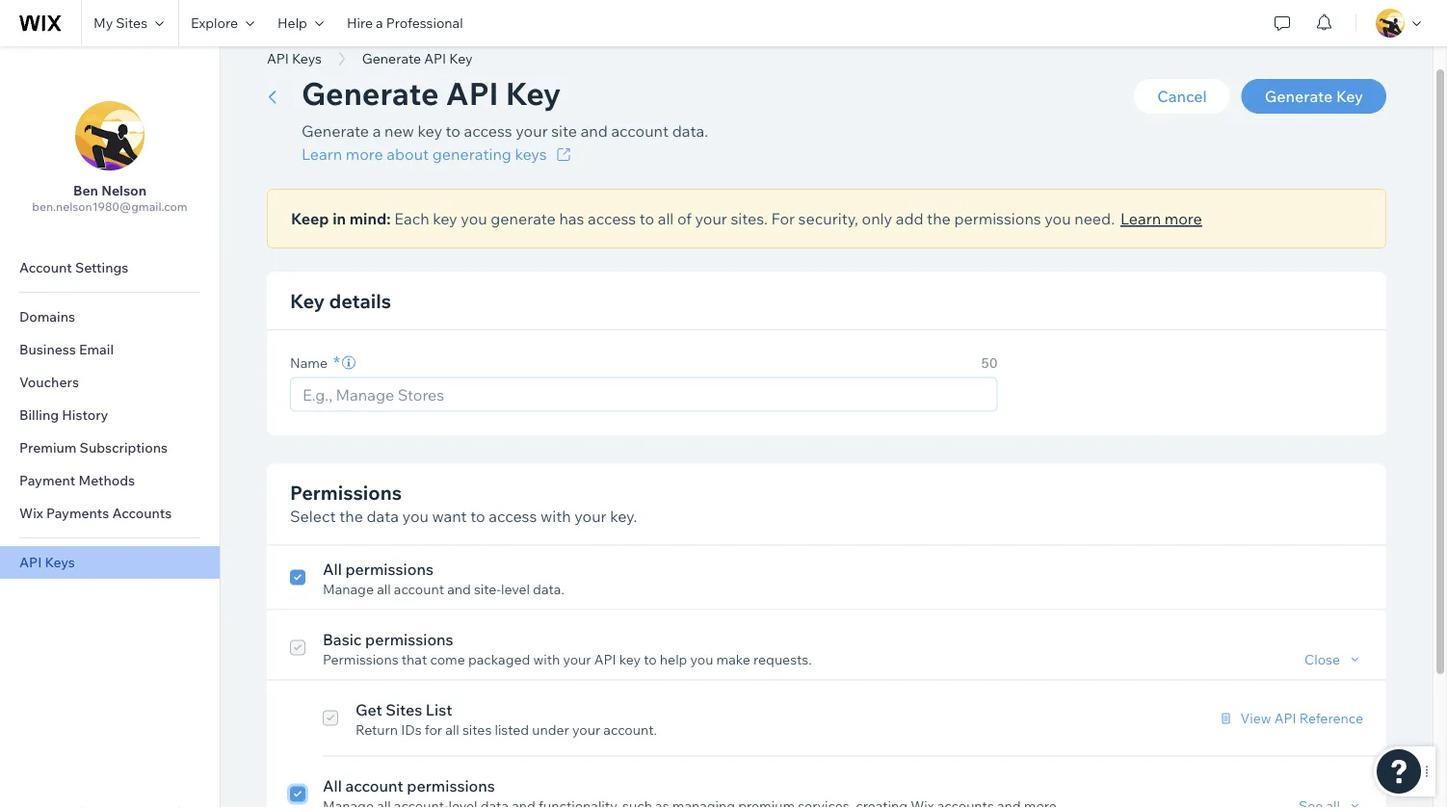 Task type: describe. For each thing, give the bounding box(es) containing it.
none checkbox containing all permissions
[[290, 557, 1363, 597]]

site-
[[474, 580, 501, 597]]

help
[[277, 14, 307, 31]]

site
[[551, 121, 577, 140]]

all permissions manage all account and site-level data.
[[323, 559, 564, 597]]

name *
[[290, 351, 340, 373]]

premium subscriptions link
[[0, 432, 220, 464]]

all for all account permissions
[[323, 776, 342, 795]]

only
[[862, 209, 892, 228]]

of
[[677, 209, 692, 228]]

premium subscriptions
[[19, 439, 168, 456]]

api up generate a new key to access your site and account data.
[[446, 73, 499, 112]]

and inside all permissions manage all account and site-level data.
[[447, 580, 471, 597]]

you left need.
[[1045, 209, 1071, 228]]

1 vertical spatial generate api key
[[302, 73, 561, 112]]

permissions for permissions select the data you want to access with your key.
[[290, 480, 402, 504]]

permissions that come packaged with your api key to help you make requests.
[[323, 650, 812, 667]]

reference
[[1299, 709, 1363, 726]]

each
[[394, 209, 429, 228]]

my sites
[[93, 14, 147, 31]]

permissions right add
[[954, 209, 1041, 228]]

account inside all account permissions option
[[345, 776, 403, 795]]

want
[[432, 506, 467, 525]]

generate a new key to access your site and account data.
[[302, 121, 708, 140]]

permissions select the data you want to access with your key.
[[290, 480, 637, 525]]

ben
[[73, 182, 98, 199]]

api keys for api keys button
[[267, 50, 322, 66]]

generate
[[491, 209, 556, 228]]

your inside permissions select the data you want to access with your key.
[[574, 506, 607, 525]]

1 vertical spatial learn
[[1120, 209, 1161, 228]]

sites
[[462, 721, 492, 738]]

add
[[896, 209, 923, 228]]

ben.nelson1980@gmail.com
[[32, 199, 188, 214]]

all inside all permissions manage all account and site-level data.
[[377, 580, 391, 597]]

packaged
[[468, 650, 530, 667]]

vouchers
[[19, 374, 79, 391]]

payment methods link
[[0, 464, 220, 497]]

cancel
[[1157, 86, 1207, 105]]

all account permissions
[[323, 776, 495, 795]]

api keys button
[[257, 44, 331, 73]]

learn more link
[[1120, 207, 1202, 230]]

manage
[[323, 580, 374, 597]]

basic permissions
[[323, 629, 453, 648]]

account settings link
[[0, 251, 220, 284]]

for
[[771, 209, 795, 228]]

basic
[[323, 629, 362, 648]]

permissions inside all permissions manage all account and site-level data.
[[345, 559, 433, 578]]

billing history
[[19, 407, 108, 423]]

wix
[[19, 505, 43, 522]]

permissions inside option
[[407, 776, 495, 795]]

0 vertical spatial access
[[464, 121, 512, 140]]

all for all permissions manage all account and site-level data.
[[323, 559, 342, 578]]

key.
[[610, 506, 637, 525]]

keep
[[291, 209, 329, 228]]

1 horizontal spatial and
[[581, 121, 608, 140]]

payment
[[19, 472, 75, 489]]

help
[[660, 650, 687, 667]]

close
[[1305, 650, 1340, 667]]

ben nelson ben.nelson1980@gmail.com
[[32, 182, 188, 214]]

billing
[[19, 407, 59, 423]]

key inside generate key button
[[1336, 86, 1363, 105]]

your inside the get sites list return ids for all sites listed under your account.
[[572, 721, 600, 738]]

to inside permissions select the data you want to access with your key.
[[470, 506, 485, 525]]

close button
[[1305, 650, 1363, 668]]

generate key
[[1265, 86, 1363, 105]]

payments
[[46, 505, 109, 522]]

keys
[[515, 144, 547, 163]]

account.
[[603, 721, 657, 738]]

in
[[333, 209, 346, 228]]

key details
[[290, 288, 391, 312]]

under
[[532, 721, 569, 738]]

return
[[356, 721, 398, 738]]

security,
[[798, 209, 858, 228]]

permissions for permissions that come packaged with your api key to help you make requests.
[[323, 650, 399, 667]]

hire a professional link
[[335, 0, 475, 46]]

view
[[1240, 709, 1271, 726]]

your up under
[[563, 650, 591, 667]]

mind:
[[350, 209, 391, 228]]

0 vertical spatial key
[[418, 121, 442, 140]]

permissions up that
[[365, 629, 453, 648]]

you right help
[[690, 650, 713, 667]]

business email
[[19, 341, 114, 358]]

my
[[93, 14, 113, 31]]

sites.
[[731, 209, 768, 228]]

for
[[425, 721, 442, 738]]

list
[[426, 699, 452, 719]]

ids
[[401, 721, 422, 738]]

access inside permissions select the data you want to access with your key.
[[489, 506, 537, 525]]

your right the of
[[695, 209, 727, 228]]

api inside generate api key button
[[424, 50, 446, 66]]

a for new
[[373, 121, 381, 140]]

domains link
[[0, 301, 220, 333]]

select
[[290, 506, 336, 525]]



Task type: locate. For each thing, give the bounding box(es) containing it.
1 vertical spatial the
[[339, 506, 363, 525]]

sites right my
[[116, 14, 147, 31]]

1 horizontal spatial data.
[[672, 121, 708, 140]]

permissions down "basic"
[[323, 650, 399, 667]]

1 horizontal spatial keys
[[292, 50, 322, 66]]

all inside all account permissions option
[[323, 776, 342, 795]]

and
[[581, 121, 608, 140], [447, 580, 471, 597]]

come
[[430, 650, 465, 667]]

payment methods
[[19, 472, 135, 489]]

that
[[402, 650, 427, 667]]

learn up keep
[[302, 144, 342, 163]]

1 vertical spatial access
[[588, 209, 636, 228]]

key
[[418, 121, 442, 140], [433, 209, 457, 228], [619, 650, 641, 667]]

data. inside all permissions manage all account and site-level data.
[[533, 580, 564, 597]]

you
[[461, 209, 487, 228], [1045, 209, 1071, 228], [402, 506, 429, 525], [690, 650, 713, 667]]

0 vertical spatial with
[[540, 506, 571, 525]]

access right want on the left of page
[[489, 506, 537, 525]]

0 vertical spatial keys
[[292, 50, 322, 66]]

details
[[329, 288, 391, 312]]

data. right "level" on the left of page
[[533, 580, 564, 597]]

0 vertical spatial api keys
[[267, 50, 322, 66]]

2 vertical spatial key
[[619, 650, 641, 667]]

with inside permissions select the data you want to access with your key.
[[540, 506, 571, 525]]

0 horizontal spatial data.
[[533, 580, 564, 597]]

the inside permissions select the data you want to access with your key.
[[339, 506, 363, 525]]

1 horizontal spatial the
[[927, 209, 951, 228]]

generate api key inside button
[[362, 50, 473, 66]]

1 vertical spatial all
[[377, 580, 391, 597]]

to left the of
[[640, 209, 654, 228]]

1 horizontal spatial sites
[[386, 699, 422, 719]]

cancel button
[[1134, 79, 1230, 113]]

a
[[376, 14, 383, 31], [373, 121, 381, 140]]

1 horizontal spatial all
[[445, 721, 459, 738]]

permissions down for at the bottom of page
[[407, 776, 495, 795]]

all
[[323, 559, 342, 578], [323, 776, 342, 795]]

billing history link
[[0, 399, 220, 432]]

to right want on the left of page
[[470, 506, 485, 525]]

api inside api keys link
[[19, 554, 42, 571]]

your
[[516, 121, 548, 140], [695, 209, 727, 228], [574, 506, 607, 525], [563, 650, 591, 667], [572, 721, 600, 738]]

account
[[19, 259, 72, 276]]

need.
[[1074, 209, 1115, 228]]

access right 'has'
[[588, 209, 636, 228]]

generate api key down professional
[[362, 50, 473, 66]]

you inside permissions select the data you want to access with your key.
[[402, 506, 429, 525]]

api keys down help
[[267, 50, 322, 66]]

2 vertical spatial all
[[445, 721, 459, 738]]

1 all from the top
[[323, 559, 342, 578]]

1 vertical spatial api keys
[[19, 554, 75, 571]]

1 vertical spatial and
[[447, 580, 471, 597]]

2 vertical spatial account
[[345, 776, 403, 795]]

you left "generate"
[[461, 209, 487, 228]]

0 horizontal spatial api keys
[[19, 554, 75, 571]]

account down the return
[[345, 776, 403, 795]]

1 horizontal spatial api keys
[[267, 50, 322, 66]]

data.
[[672, 121, 708, 140], [533, 580, 564, 597]]

2 vertical spatial access
[[489, 506, 537, 525]]

with
[[540, 506, 571, 525], [533, 650, 560, 667]]

explore
[[191, 14, 238, 31]]

keys for api keys link on the left bottom of the page
[[45, 554, 75, 571]]

permissions up select
[[290, 480, 402, 504]]

None checkbox
[[290, 557, 1363, 597]]

more right need.
[[1165, 209, 1202, 228]]

access up 'generating'
[[464, 121, 512, 140]]

hire a professional
[[347, 14, 463, 31]]

0 vertical spatial the
[[927, 209, 951, 228]]

domains
[[19, 308, 75, 325]]

api keys link
[[0, 546, 220, 579]]

permissions up manage
[[345, 559, 433, 578]]

keys inside button
[[292, 50, 322, 66]]

0 vertical spatial more
[[346, 144, 383, 163]]

learn right need.
[[1120, 209, 1161, 228]]

premium
[[19, 439, 77, 456]]

E.g., Manage Stores field
[[297, 378, 991, 410]]

api down help
[[267, 50, 289, 66]]

1 vertical spatial permissions
[[323, 650, 399, 667]]

email
[[79, 341, 114, 358]]

api
[[267, 50, 289, 66], [424, 50, 446, 66], [446, 73, 499, 112], [19, 554, 42, 571], [594, 650, 616, 667], [1274, 709, 1296, 726]]

0 horizontal spatial more
[[346, 144, 383, 163]]

generating
[[432, 144, 511, 163]]

0 horizontal spatial learn
[[302, 144, 342, 163]]

settings
[[75, 259, 128, 276]]

sites for get
[[386, 699, 422, 719]]

0 vertical spatial data.
[[672, 121, 708, 140]]

data. up the of
[[672, 121, 708, 140]]

account up basic permissions
[[394, 580, 444, 597]]

1 vertical spatial a
[[373, 121, 381, 140]]

learn
[[302, 144, 342, 163], [1120, 209, 1161, 228]]

the
[[927, 209, 951, 228], [339, 506, 363, 525]]

0 horizontal spatial and
[[447, 580, 471, 597]]

wix payments accounts link
[[0, 497, 220, 530]]

*
[[333, 351, 340, 373]]

about
[[387, 144, 429, 163]]

the left data
[[339, 506, 363, 525]]

get
[[356, 699, 382, 719]]

0 vertical spatial sites
[[116, 14, 147, 31]]

help button
[[266, 0, 335, 46]]

and left site-
[[447, 580, 471, 597]]

keys inside sidebar element
[[45, 554, 75, 571]]

data
[[367, 506, 399, 525]]

api right view
[[1274, 709, 1296, 726]]

key inside generate api key button
[[449, 50, 473, 66]]

api down wix
[[19, 554, 42, 571]]

sites
[[116, 14, 147, 31], [386, 699, 422, 719]]

sites up ids
[[386, 699, 422, 719]]

to
[[446, 121, 460, 140], [640, 209, 654, 228], [470, 506, 485, 525], [644, 650, 657, 667]]

1 vertical spatial key
[[433, 209, 457, 228]]

generate
[[362, 50, 421, 66], [302, 73, 439, 112], [1265, 86, 1333, 105], [302, 121, 369, 140]]

sites inside the get sites list return ids for all sites listed under your account.
[[386, 699, 422, 719]]

keep in mind: each key you generate has access to all of your sites. for security, only add the permissions you need. learn more
[[291, 209, 1202, 228]]

0 vertical spatial permissions
[[290, 480, 402, 504]]

learn more about generating keys
[[302, 144, 547, 163]]

0 vertical spatial account
[[611, 121, 669, 140]]

0 vertical spatial all
[[323, 559, 342, 578]]

1 vertical spatial keys
[[45, 554, 75, 571]]

account settings
[[19, 259, 128, 276]]

to up 'generating'
[[446, 121, 460, 140]]

permissions inside permissions select the data you want to access with your key.
[[290, 480, 402, 504]]

a for professional
[[376, 14, 383, 31]]

1 vertical spatial sites
[[386, 699, 422, 719]]

key up learn more about generating keys
[[418, 121, 442, 140]]

view api reference
[[1240, 709, 1363, 726]]

permissions
[[954, 209, 1041, 228], [345, 559, 433, 578], [365, 629, 453, 648], [407, 776, 495, 795]]

all left the of
[[658, 209, 674, 228]]

hire
[[347, 14, 373, 31]]

1 horizontal spatial more
[[1165, 209, 1202, 228]]

0 vertical spatial all
[[658, 209, 674, 228]]

1 vertical spatial with
[[533, 650, 560, 667]]

vouchers link
[[0, 366, 220, 399]]

has
[[559, 209, 584, 228]]

sidebar element
[[0, 46, 221, 808]]

api left help
[[594, 650, 616, 667]]

generate key button
[[1242, 79, 1386, 113]]

to left help
[[644, 650, 657, 667]]

your right under
[[572, 721, 600, 738]]

all inside all permissions manage all account and site-level data.
[[323, 559, 342, 578]]

you right data
[[402, 506, 429, 525]]

None checkbox
[[290, 627, 305, 668], [323, 698, 338, 738], [290, 627, 305, 668], [323, 698, 338, 738]]

key left help
[[619, 650, 641, 667]]

account right site
[[611, 121, 669, 140]]

professional
[[386, 14, 463, 31]]

api inside view api reference 'link'
[[1274, 709, 1296, 726]]

generate api key down generate api key button
[[302, 73, 561, 112]]

methods
[[78, 472, 135, 489]]

a inside hire a professional link
[[376, 14, 383, 31]]

sites for my
[[116, 14, 147, 31]]

all right for at the bottom of page
[[445, 721, 459, 738]]

name
[[290, 354, 328, 370]]

0 vertical spatial and
[[581, 121, 608, 140]]

api keys
[[267, 50, 322, 66], [19, 554, 75, 571]]

more
[[346, 144, 383, 163], [1165, 209, 1202, 228]]

api inside api keys button
[[267, 50, 289, 66]]

learn more about generating keys link
[[302, 142, 708, 165]]

with left key.
[[540, 506, 571, 525]]

1 horizontal spatial learn
[[1120, 209, 1161, 228]]

0 vertical spatial learn
[[302, 144, 342, 163]]

0 horizontal spatial all
[[377, 580, 391, 597]]

with right packaged
[[533, 650, 560, 667]]

new
[[384, 121, 414, 140]]

0 vertical spatial generate api key
[[362, 50, 473, 66]]

api down professional
[[424, 50, 446, 66]]

account inside all permissions manage all account and site-level data.
[[394, 580, 444, 597]]

api keys inside button
[[267, 50, 322, 66]]

wix payments accounts
[[19, 505, 172, 522]]

all inside the get sites list return ids for all sites listed under your account.
[[445, 721, 459, 738]]

the right add
[[927, 209, 951, 228]]

1 vertical spatial account
[[394, 580, 444, 597]]

0 horizontal spatial keys
[[45, 554, 75, 571]]

your up the keys
[[516, 121, 548, 140]]

0 vertical spatial a
[[376, 14, 383, 31]]

50
[[981, 354, 998, 370]]

api keys down wix
[[19, 554, 75, 571]]

2 horizontal spatial all
[[658, 209, 674, 228]]

accounts
[[112, 505, 172, 522]]

view api reference link
[[1217, 709, 1363, 726]]

keys for api keys button
[[292, 50, 322, 66]]

subscriptions
[[80, 439, 168, 456]]

1 vertical spatial data.
[[533, 580, 564, 597]]

api keys for api keys link on the left bottom of the page
[[19, 554, 75, 571]]

All account permissions checkbox
[[290, 774, 1363, 808]]

0 horizontal spatial the
[[339, 506, 363, 525]]

a right hire
[[376, 14, 383, 31]]

permissions
[[290, 480, 402, 504], [323, 650, 399, 667]]

keys down "help" button
[[292, 50, 322, 66]]

key right each
[[433, 209, 457, 228]]

your left key.
[[574, 506, 607, 525]]

and right site
[[581, 121, 608, 140]]

2 all from the top
[[323, 776, 342, 795]]

a left new at the left of page
[[373, 121, 381, 140]]

0 horizontal spatial sites
[[116, 14, 147, 31]]

access
[[464, 121, 512, 140], [588, 209, 636, 228], [489, 506, 537, 525]]

1 vertical spatial all
[[323, 776, 342, 795]]

more left about
[[346, 144, 383, 163]]

make
[[716, 650, 750, 667]]

generate api key button
[[352, 44, 482, 73]]

level
[[501, 580, 530, 597]]

all
[[658, 209, 674, 228], [377, 580, 391, 597], [445, 721, 459, 738]]

1 vertical spatial more
[[1165, 209, 1202, 228]]

api keys inside sidebar element
[[19, 554, 75, 571]]

keys down payments on the bottom left of page
[[45, 554, 75, 571]]

all right manage
[[377, 580, 391, 597]]

key
[[449, 50, 473, 66], [505, 73, 561, 112], [1336, 86, 1363, 105], [290, 288, 325, 312]]



Task type: vqa. For each thing, say whether or not it's contained in the screenshot.
'API Keys' button's Keys
yes



